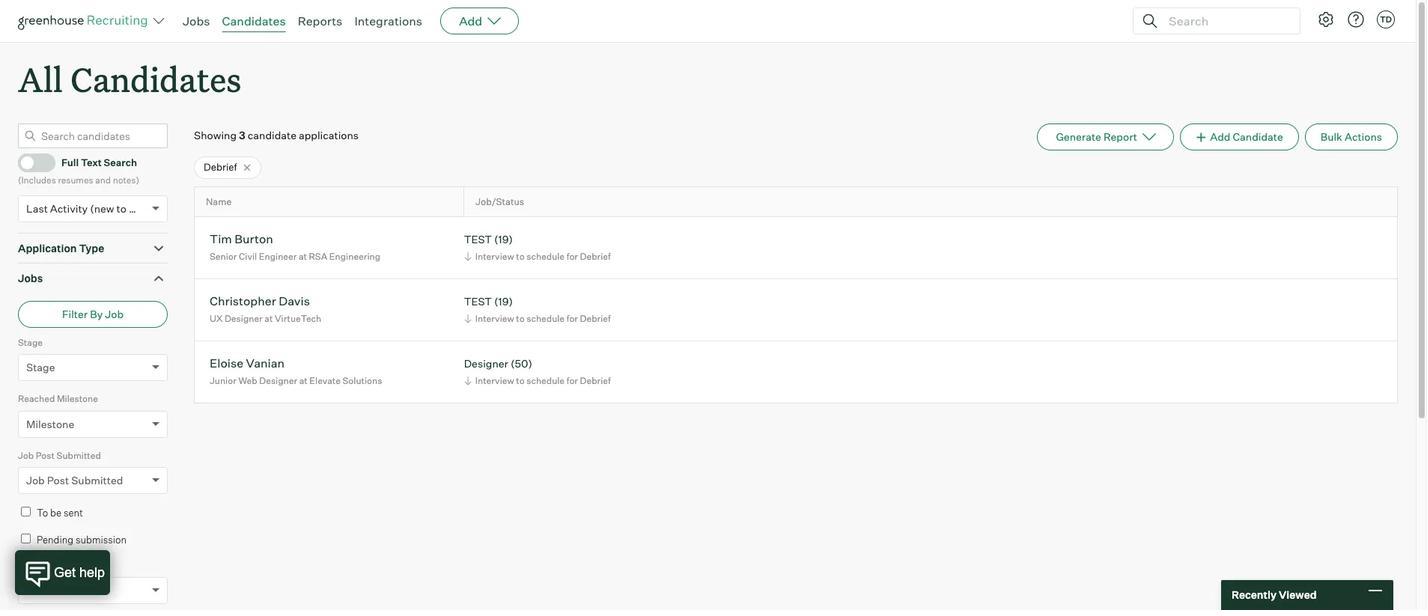 Task type: locate. For each thing, give the bounding box(es) containing it.
interview down job/status
[[475, 251, 514, 262]]

greenhouse recruiting image
[[18, 12, 153, 30]]

0 vertical spatial stage
[[18, 337, 43, 348]]

0 vertical spatial for
[[567, 251, 578, 262]]

jobs left candidates link
[[183, 13, 210, 28]]

1 vertical spatial test (19) interview to schedule for debrief
[[464, 295, 611, 324]]

christopher davis ux designer at virtuetech
[[210, 294, 321, 324]]

all
[[18, 57, 63, 101]]

jobs link
[[183, 13, 210, 28]]

debrief for eloise vanian
[[580, 375, 611, 386]]

showing 3 candidate applications
[[194, 129, 359, 142]]

designer down christopher
[[225, 313, 263, 324]]

add for add
[[459, 13, 482, 28]]

interview for christopher davis
[[475, 313, 514, 324]]

2 interview to schedule for debrief link from the top
[[462, 311, 615, 326]]

add candidate link
[[1180, 124, 1299, 151]]

(19) up (50)
[[494, 295, 513, 308]]

type
[[79, 242, 104, 254]]

at left rsa
[[299, 251, 307, 262]]

add for add candidate
[[1210, 130, 1230, 143]]

at down christopher davis link at left
[[265, 313, 273, 324]]

2 vertical spatial interview
[[475, 375, 514, 386]]

civil
[[239, 251, 257, 262]]

form right "a"
[[67, 584, 93, 596]]

designer
[[225, 313, 263, 324], [464, 357, 508, 370], [259, 375, 297, 386]]

candidate reports are now available! apply filters and select "view in app" element
[[1037, 124, 1174, 151]]

2 vertical spatial designer
[[259, 375, 297, 386]]

0 vertical spatial designer
[[225, 313, 263, 324]]

ux
[[210, 313, 223, 324]]

1 vertical spatial designer
[[464, 357, 508, 370]]

at left elevate on the bottom of page
[[299, 375, 308, 386]]

0 vertical spatial interview to schedule for debrief link
[[462, 249, 615, 263]]

application
[[18, 242, 77, 254]]

1 interview from the top
[[475, 251, 514, 262]]

job post submitted up sent
[[26, 474, 123, 487]]

all candidates
[[18, 57, 241, 101]]

test (19) interview to schedule for debrief for burton
[[464, 233, 611, 262]]

designer down vanian
[[259, 375, 297, 386]]

1 horizontal spatial form
[[67, 584, 93, 596]]

1 interview to schedule for debrief link from the top
[[462, 249, 615, 263]]

1 vertical spatial add
[[1210, 130, 1230, 143]]

interview to schedule for debrief link up (50)
[[462, 311, 615, 326]]

1 horizontal spatial add
[[1210, 130, 1230, 143]]

1 vertical spatial schedule
[[527, 313, 565, 324]]

jobs down application on the top left of page
[[18, 272, 43, 285]]

debrief inside designer (50) interview to schedule for debrief
[[580, 375, 611, 386]]

3 interview from the top
[[475, 375, 514, 386]]

solutions
[[343, 375, 382, 386]]

to down job/status
[[516, 251, 525, 262]]

0 vertical spatial job
[[105, 307, 124, 320]]

milestone
[[57, 393, 98, 404], [26, 418, 74, 430]]

job post submitted
[[18, 450, 101, 461], [26, 474, 123, 487]]

junior
[[210, 375, 236, 386]]

post down reached
[[36, 450, 55, 461]]

1 vertical spatial interview
[[475, 313, 514, 324]]

0 horizontal spatial form
[[18, 559, 40, 571]]

interview inside designer (50) interview to schedule for debrief
[[475, 375, 514, 386]]

test (19) interview to schedule for debrief
[[464, 233, 611, 262], [464, 295, 611, 324]]

burton
[[235, 232, 273, 247]]

add candidate
[[1210, 130, 1283, 143]]

virtuetech
[[275, 313, 321, 324]]

name
[[206, 196, 232, 207]]

test (19) interview to schedule for debrief up (50)
[[464, 295, 611, 324]]

senior
[[210, 251, 237, 262]]

td button
[[1377, 10, 1395, 28]]

schedule inside designer (50) interview to schedule for debrief
[[527, 375, 565, 386]]

vanian
[[246, 356, 285, 371]]

interview to schedule for debrief link
[[462, 249, 615, 263], [462, 311, 615, 326], [462, 374, 615, 388]]

davis
[[279, 294, 310, 309]]

stage
[[18, 337, 43, 348], [26, 361, 55, 374]]

debrief for christopher davis
[[580, 313, 611, 324]]

2 interview from the top
[[475, 313, 514, 324]]

application type
[[18, 242, 104, 254]]

0 vertical spatial (19)
[[494, 233, 513, 246]]

3 interview to schedule for debrief link from the top
[[462, 374, 615, 388]]

interview to schedule for debrief link for vanian
[[462, 374, 615, 388]]

2 for from the top
[[567, 313, 578, 324]]

0 vertical spatial milestone
[[57, 393, 98, 404]]

1 vertical spatial (19)
[[494, 295, 513, 308]]

1 vertical spatial job post submitted
[[26, 474, 123, 487]]

add inside popup button
[[459, 13, 482, 28]]

at for burton
[[299, 251, 307, 262]]

2 test (19) interview to schedule for debrief from the top
[[464, 295, 611, 324]]

for
[[567, 251, 578, 262], [567, 313, 578, 324], [567, 375, 578, 386]]

post up to be sent at the left of page
[[47, 474, 69, 487]]

Search text field
[[1165, 10, 1286, 32]]

1 vertical spatial stage
[[26, 361, 55, 374]]

(new
[[90, 202, 114, 215]]

rsa
[[309, 251, 327, 262]]

(19) for tim burton
[[494, 233, 513, 246]]

2 vertical spatial interview to schedule for debrief link
[[462, 374, 615, 388]]

designer left (50)
[[464, 357, 508, 370]]

job inside button
[[105, 307, 124, 320]]

interview down (50)
[[475, 375, 514, 386]]

candidates right jobs link
[[222, 13, 286, 28]]

recently viewed
[[1232, 589, 1317, 601]]

interview for eloise vanian
[[475, 375, 514, 386]]

form element
[[18, 558, 168, 610]]

designer inside designer (50) interview to schedule for debrief
[[464, 357, 508, 370]]

0 vertical spatial schedule
[[527, 251, 565, 262]]

job
[[105, 307, 124, 320], [18, 450, 34, 461], [26, 474, 45, 487]]

2 vertical spatial at
[[299, 375, 308, 386]]

eloise
[[210, 356, 243, 371]]

1 (19) from the top
[[494, 233, 513, 246]]

christopher davis link
[[210, 294, 310, 311]]

interview up (50)
[[475, 313, 514, 324]]

web
[[238, 375, 257, 386]]

(19)
[[494, 233, 513, 246], [494, 295, 513, 308]]

a
[[59, 584, 65, 596]]

interview to schedule for debrief link for davis
[[462, 311, 615, 326]]

milestone down 'stage' element
[[57, 393, 98, 404]]

debrief for tim burton
[[580, 251, 611, 262]]

2 test from the top
[[464, 295, 492, 308]]

add button
[[440, 7, 519, 34]]

form down pending submission checkbox
[[18, 559, 40, 571]]

1 test from the top
[[464, 233, 492, 246]]

debrief
[[204, 161, 237, 173], [580, 251, 611, 262], [580, 313, 611, 324], [580, 375, 611, 386]]

form
[[18, 559, 40, 571], [67, 584, 93, 596]]

1 vertical spatial at
[[265, 313, 273, 324]]

submitted down the reached milestone element
[[57, 450, 101, 461]]

interview to schedule for debrief link for burton
[[462, 249, 615, 263]]

milestone down reached milestone
[[26, 418, 74, 430]]

interview to schedule for debrief link down job/status
[[462, 249, 615, 263]]

schedule
[[527, 251, 565, 262], [527, 313, 565, 324], [527, 375, 565, 386]]

1 vertical spatial form
[[67, 584, 93, 596]]

filter by job
[[62, 307, 124, 320]]

select a form
[[26, 584, 93, 596]]

to up (50)
[[516, 313, 525, 324]]

eloise vanian junior web designer at elevate solutions
[[210, 356, 382, 386]]

1 vertical spatial test
[[464, 295, 492, 308]]

configure image
[[1317, 10, 1335, 28]]

(50)
[[511, 357, 532, 370]]

to down (50)
[[516, 375, 525, 386]]

td
[[1380, 14, 1392, 25]]

0 vertical spatial test
[[464, 233, 492, 246]]

1 vertical spatial interview to schedule for debrief link
[[462, 311, 615, 326]]

submitted up sent
[[71, 474, 123, 487]]

to inside designer (50) interview to schedule for debrief
[[516, 375, 525, 386]]

generate
[[1056, 130, 1101, 143]]

0 horizontal spatial add
[[459, 13, 482, 28]]

3 schedule from the top
[[527, 375, 565, 386]]

(19) down job/status
[[494, 233, 513, 246]]

candidates link
[[222, 13, 286, 28]]

for for davis
[[567, 313, 578, 324]]

report
[[1104, 130, 1137, 143]]

for for vanian
[[567, 375, 578, 386]]

post
[[36, 450, 55, 461], [47, 474, 69, 487]]

interview
[[475, 251, 514, 262], [475, 313, 514, 324], [475, 375, 514, 386]]

1 schedule from the top
[[527, 251, 565, 262]]

0 vertical spatial add
[[459, 13, 482, 28]]

2 vertical spatial schedule
[[527, 375, 565, 386]]

candidates down jobs link
[[70, 57, 241, 101]]

0 horizontal spatial jobs
[[18, 272, 43, 285]]

schedule for vanian
[[527, 375, 565, 386]]

submitted
[[57, 450, 101, 461], [71, 474, 123, 487]]

0 vertical spatial interview
[[475, 251, 514, 262]]

(19) for christopher davis
[[494, 295, 513, 308]]

pending submission
[[37, 534, 127, 546]]

interview for tim burton
[[475, 251, 514, 262]]

0 vertical spatial test (19) interview to schedule for debrief
[[464, 233, 611, 262]]

2 schedule from the top
[[527, 313, 565, 324]]

at inside tim burton senior civil engineer at rsa engineering
[[299, 251, 307, 262]]

at inside eloise vanian junior web designer at elevate solutions
[[299, 375, 308, 386]]

1 vertical spatial milestone
[[26, 418, 74, 430]]

to
[[117, 202, 126, 215], [516, 251, 525, 262], [516, 313, 525, 324], [516, 375, 525, 386]]

3 for from the top
[[567, 375, 578, 386]]

interview to schedule for debrief link down (50)
[[462, 374, 615, 388]]

1 horizontal spatial jobs
[[183, 13, 210, 28]]

1 test (19) interview to schedule for debrief from the top
[[464, 233, 611, 262]]

Pending submission checkbox
[[21, 534, 31, 543]]

1 vertical spatial for
[[567, 313, 578, 324]]

2 (19) from the top
[[494, 295, 513, 308]]

0 vertical spatial form
[[18, 559, 40, 571]]

integrations
[[354, 13, 422, 28]]

2 vertical spatial for
[[567, 375, 578, 386]]

at
[[299, 251, 307, 262], [265, 313, 273, 324], [299, 375, 308, 386]]

reports link
[[298, 13, 342, 28]]

0 vertical spatial at
[[299, 251, 307, 262]]

select
[[26, 584, 57, 596]]

add
[[459, 13, 482, 28], [1210, 130, 1230, 143]]

for inside designer (50) interview to schedule for debrief
[[567, 375, 578, 386]]

old)
[[129, 202, 148, 215]]

test (19) interview to schedule for debrief down job/status
[[464, 233, 611, 262]]

job post submitted down the reached milestone element
[[18, 450, 101, 461]]

pending
[[37, 534, 73, 546]]

1 for from the top
[[567, 251, 578, 262]]



Task type: vqa. For each thing, say whether or not it's contained in the screenshot.
Job Setup
no



Task type: describe. For each thing, give the bounding box(es) containing it.
integrations link
[[354, 13, 422, 28]]

0 vertical spatial jobs
[[183, 13, 210, 28]]

to for christopher davis
[[516, 313, 525, 324]]

2 vertical spatial job
[[26, 474, 45, 487]]

designer inside eloise vanian junior web designer at elevate solutions
[[259, 375, 297, 386]]

bulk actions link
[[1305, 124, 1398, 151]]

to be sent
[[37, 507, 83, 519]]

reached milestone
[[18, 393, 98, 404]]

to
[[37, 507, 48, 519]]

stage element
[[18, 335, 168, 392]]

christopher
[[210, 294, 276, 309]]

for for burton
[[567, 251, 578, 262]]

1 vertical spatial post
[[47, 474, 69, 487]]

resumes
[[58, 175, 93, 186]]

text
[[81, 156, 102, 168]]

elevate
[[309, 375, 341, 386]]

0 vertical spatial candidates
[[222, 13, 286, 28]]

at inside christopher davis ux designer at virtuetech
[[265, 313, 273, 324]]

to for tim burton
[[516, 251, 525, 262]]

at for vanian
[[299, 375, 308, 386]]

schedule for davis
[[527, 313, 565, 324]]

last activity (new to old) option
[[26, 202, 148, 215]]

applications
[[299, 129, 359, 142]]

showing
[[194, 129, 237, 142]]

generate report button
[[1037, 124, 1174, 151]]

reports
[[298, 13, 342, 28]]

schedule for burton
[[527, 251, 565, 262]]

be
[[50, 507, 61, 519]]

tim burton link
[[210, 232, 273, 249]]

last activity (new to old)
[[26, 202, 148, 215]]

reached milestone element
[[18, 392, 168, 448]]

bulk
[[1321, 130, 1342, 143]]

1 vertical spatial submitted
[[71, 474, 123, 487]]

test for christopher davis
[[464, 295, 492, 308]]

actions
[[1345, 130, 1382, 143]]

0 vertical spatial submitted
[[57, 450, 101, 461]]

and
[[95, 175, 111, 186]]

To be sent checkbox
[[21, 507, 31, 517]]

activity
[[50, 202, 88, 215]]

search
[[104, 156, 137, 168]]

0 vertical spatial post
[[36, 450, 55, 461]]

td button
[[1374, 7, 1398, 31]]

reached
[[18, 393, 55, 404]]

engineering
[[329, 251, 380, 262]]

notes)
[[113, 175, 139, 186]]

full
[[61, 156, 79, 168]]

checkmark image
[[25, 157, 36, 167]]

engineer
[[259, 251, 297, 262]]

to for eloise vanian
[[516, 375, 525, 386]]

1 vertical spatial job
[[18, 450, 34, 461]]

1 vertical spatial candidates
[[70, 57, 241, 101]]

0 vertical spatial job post submitted
[[18, 450, 101, 461]]

job/status
[[475, 196, 524, 207]]

recently
[[1232, 589, 1277, 601]]

last
[[26, 202, 48, 215]]

by
[[90, 307, 103, 320]]

generate report
[[1056, 130, 1137, 143]]

test for tim burton
[[464, 233, 492, 246]]

filter by job button
[[18, 301, 168, 328]]

submission
[[76, 534, 127, 546]]

tim burton senior civil engineer at rsa engineering
[[210, 232, 380, 262]]

job post submitted element
[[18, 448, 168, 505]]

Search candidates field
[[18, 124, 168, 148]]

3
[[239, 129, 245, 142]]

1 vertical spatial jobs
[[18, 272, 43, 285]]

candidate
[[1233, 130, 1283, 143]]

sent
[[64, 507, 83, 519]]

candidate
[[248, 129, 296, 142]]

designer inside christopher davis ux designer at virtuetech
[[225, 313, 263, 324]]

viewed
[[1279, 589, 1317, 601]]

full text search (includes resumes and notes)
[[18, 156, 139, 186]]

eloise vanian link
[[210, 356, 285, 373]]

bulk actions
[[1321, 130, 1382, 143]]

designer (50) interview to schedule for debrief
[[464, 357, 611, 386]]

(includes
[[18, 175, 56, 186]]

filter
[[62, 307, 88, 320]]

tim
[[210, 232, 232, 247]]

test (19) interview to schedule for debrief for davis
[[464, 295, 611, 324]]

to left old)
[[117, 202, 126, 215]]



